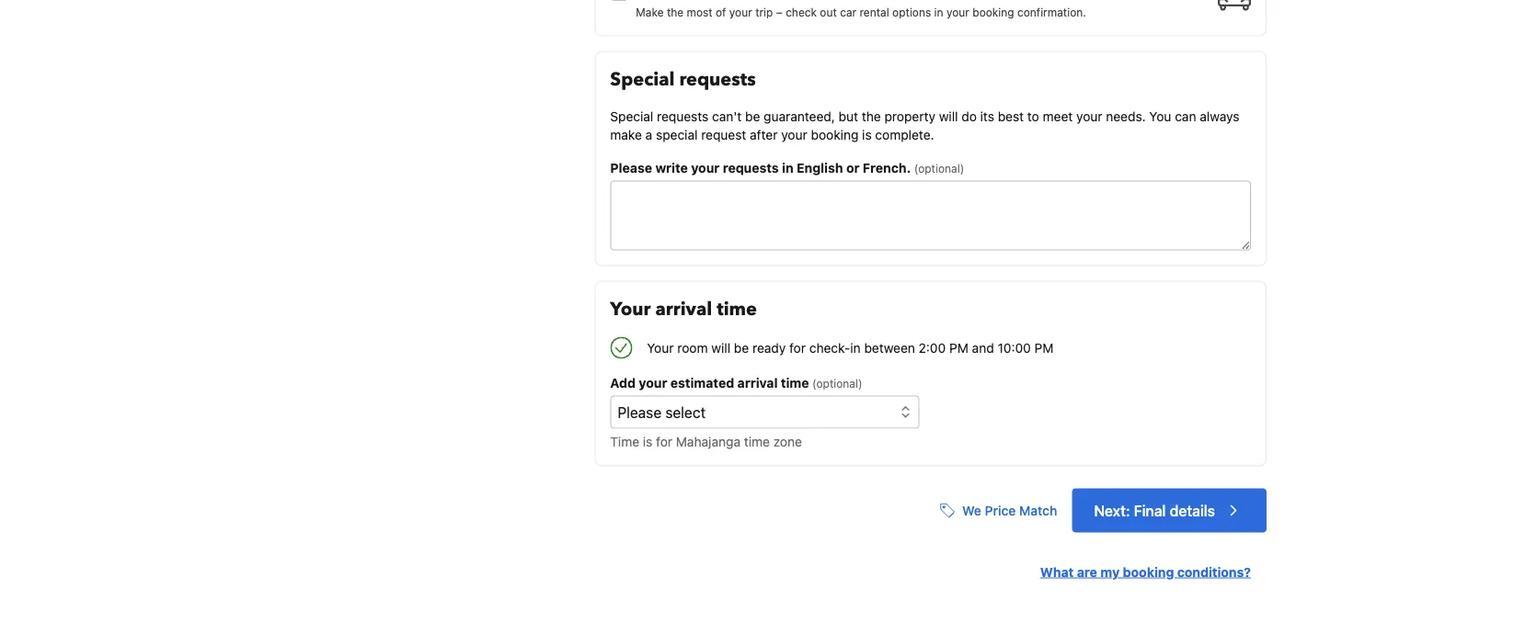 Task type: describe. For each thing, give the bounding box(es) containing it.
request
[[701, 127, 747, 142]]

10:00 pm
[[998, 340, 1054, 356]]

english
[[797, 160, 843, 175]]

check
[[786, 6, 817, 19]]

estimated
[[671, 375, 735, 390]]

(optional) inside 'please write your requests in english or french. (optional)'
[[915, 162, 965, 175]]

after
[[750, 127, 778, 142]]

are
[[1077, 565, 1098, 580]]

will inside special requests can't be guaranteed, but the property will do its best to meet your needs. you can always make a special request after your booking is complete.
[[939, 108, 958, 124]]

your for your arrival time
[[610, 297, 651, 322]]

out
[[820, 6, 837, 19]]

0 vertical spatial the
[[667, 6, 684, 19]]

next:
[[1094, 502, 1131, 520]]

requests for special requests can't be guaranteed, but the property will do its best to meet your needs. you can always make a special request after your booking is complete.
[[657, 108, 709, 124]]

we price match
[[963, 503, 1058, 518]]

your down guaranteed, on the right top of the page
[[782, 127, 808, 142]]

0 vertical spatial booking
[[973, 6, 1015, 19]]

next: final details button
[[1072, 489, 1267, 533]]

what are my booking conditions?
[[1041, 565, 1252, 580]]

is inside special requests can't be guaranteed, but the property will do its best to meet your needs. you can always make a special request after your booking is complete.
[[862, 127, 872, 142]]

best
[[998, 108, 1024, 124]]

between
[[865, 340, 916, 356]]

complete.
[[876, 127, 935, 142]]

requests for special requests
[[680, 67, 756, 92]]

what
[[1041, 565, 1074, 580]]

the inside special requests can't be guaranteed, but the property will do its best to meet your needs. you can always make a special request after your booking is complete.
[[862, 108, 881, 124]]

its
[[981, 108, 995, 124]]

do
[[962, 108, 977, 124]]

0 horizontal spatial is
[[643, 434, 653, 449]]

but
[[839, 108, 859, 124]]

write
[[656, 160, 688, 175]]

room
[[678, 340, 708, 356]]

and
[[972, 340, 995, 356]]

can
[[1175, 108, 1197, 124]]

check-
[[810, 340, 851, 356]]

make
[[636, 6, 664, 19]]

always
[[1200, 108, 1240, 124]]

special
[[656, 127, 698, 142]]

french.
[[863, 160, 911, 175]]

your arrival time
[[610, 297, 757, 322]]

special requests can't be guaranteed, but the property will do its best to meet your needs. you can always make a special request after your booking is complete.
[[610, 108, 1240, 142]]

your right "write"
[[691, 160, 720, 175]]

trip
[[756, 6, 773, 19]]

we price match button
[[933, 494, 1065, 528]]

time
[[610, 434, 640, 449]]

1 horizontal spatial for
[[790, 340, 806, 356]]

2 vertical spatial booking
[[1123, 565, 1175, 580]]

please write your requests in english or french. (optional)
[[610, 160, 965, 175]]

1 vertical spatial for
[[656, 434, 673, 449]]

your right the add
[[639, 375, 668, 390]]

2:00 pm
[[919, 340, 969, 356]]

car
[[840, 6, 857, 19]]



Task type: locate. For each thing, give the bounding box(es) containing it.
time for arrival
[[781, 375, 809, 390]]

conditions?
[[1178, 565, 1252, 580]]

requests inside special requests can't be guaranteed, but the property will do its best to meet your needs. you can always make a special request after your booking is complete.
[[657, 108, 709, 124]]

1 vertical spatial booking
[[811, 127, 859, 142]]

a
[[646, 127, 653, 142]]

0 vertical spatial arrival
[[656, 297, 712, 322]]

1 vertical spatial in
[[782, 160, 794, 175]]

booking inside special requests can't be guaranteed, but the property will do its best to meet your needs. you can always make a special request after your booking is complete.
[[811, 127, 859, 142]]

booking left "confirmation."
[[973, 6, 1015, 19]]

my
[[1101, 565, 1120, 580]]

of
[[716, 6, 727, 19]]

special
[[610, 67, 675, 92], [610, 108, 654, 124]]

2 horizontal spatial in
[[935, 6, 944, 19]]

options
[[893, 6, 932, 19]]

1 vertical spatial is
[[643, 434, 653, 449]]

you
[[1150, 108, 1172, 124]]

time down ready
[[781, 375, 809, 390]]

arrival
[[656, 297, 712, 322], [738, 375, 778, 390]]

your room will be ready for check-in between 2:00 pm and 10:00 pm
[[647, 340, 1054, 356]]

–
[[776, 6, 783, 19]]

(optional) inside add your estimated arrival time (optional)
[[813, 377, 863, 390]]

1 horizontal spatial booking
[[973, 6, 1015, 19]]

special requests
[[610, 67, 756, 92]]

for
[[790, 340, 806, 356], [656, 434, 673, 449]]

1 horizontal spatial will
[[939, 108, 958, 124]]

guaranteed,
[[764, 108, 835, 124]]

1 vertical spatial will
[[712, 340, 731, 356]]

0 vertical spatial time
[[717, 297, 757, 322]]

can't
[[712, 108, 742, 124]]

mahajanga
[[676, 434, 741, 449]]

is right time
[[643, 434, 653, 449]]

special for special requests can't be guaranteed, but the property will do its best to meet your needs. you can always make a special request after your booking is complete.
[[610, 108, 654, 124]]

2 vertical spatial in
[[851, 340, 861, 356]]

price
[[985, 503, 1016, 518]]

(optional)
[[915, 162, 965, 175], [813, 377, 863, 390]]

details
[[1170, 502, 1216, 520]]

in left english
[[782, 160, 794, 175]]

1 vertical spatial time
[[781, 375, 809, 390]]

your left room
[[647, 340, 674, 356]]

2 vertical spatial time
[[744, 434, 770, 449]]

special for special requests
[[610, 67, 675, 92]]

time up ready
[[717, 297, 757, 322]]

is left complete.
[[862, 127, 872, 142]]

most
[[687, 6, 713, 19]]

will
[[939, 108, 958, 124], [712, 340, 731, 356]]

1 vertical spatial arrival
[[738, 375, 778, 390]]

arrival down ready
[[738, 375, 778, 390]]

1 vertical spatial the
[[862, 108, 881, 124]]

special up the a
[[610, 67, 675, 92]]

the left most
[[667, 6, 684, 19]]

or
[[847, 160, 860, 175]]

1 special from the top
[[610, 67, 675, 92]]

1 horizontal spatial is
[[862, 127, 872, 142]]

1 vertical spatial special
[[610, 108, 654, 124]]

1 vertical spatial (optional)
[[813, 377, 863, 390]]

zone
[[774, 434, 802, 449]]

booking right my
[[1123, 565, 1175, 580]]

1 vertical spatial requests
[[657, 108, 709, 124]]

arrival up room
[[656, 297, 712, 322]]

special up make
[[610, 108, 654, 124]]

1 horizontal spatial the
[[862, 108, 881, 124]]

time for mahajanga
[[744, 434, 770, 449]]

is
[[862, 127, 872, 142], [643, 434, 653, 449]]

rental
[[860, 6, 890, 19]]

requests up can't
[[680, 67, 756, 92]]

0 horizontal spatial in
[[782, 160, 794, 175]]

match
[[1020, 503, 1058, 518]]

requests
[[680, 67, 756, 92], [657, 108, 709, 124], [723, 160, 779, 175]]

the right but
[[862, 108, 881, 124]]

0 vertical spatial requests
[[680, 67, 756, 92]]

0 horizontal spatial for
[[656, 434, 673, 449]]

time left zone
[[744, 434, 770, 449]]

your for your room will be ready for check-in between 2:00 pm and 10:00 pm
[[647, 340, 674, 356]]

1 horizontal spatial (optional)
[[915, 162, 965, 175]]

will left do
[[939, 108, 958, 124]]

time
[[717, 297, 757, 322], [781, 375, 809, 390], [744, 434, 770, 449]]

0 horizontal spatial arrival
[[656, 297, 712, 322]]

be
[[745, 108, 760, 124], [734, 340, 749, 356]]

0 vertical spatial in
[[935, 6, 944, 19]]

(optional) down check-
[[813, 377, 863, 390]]

0 vertical spatial (optional)
[[915, 162, 965, 175]]

please
[[610, 160, 652, 175]]

requests down after
[[723, 160, 779, 175]]

to
[[1028, 108, 1040, 124]]

we
[[963, 503, 982, 518]]

be inside special requests can't be guaranteed, but the property will do its best to meet your needs. you can always make a special request after your booking is complete.
[[745, 108, 760, 124]]

0 vertical spatial is
[[862, 127, 872, 142]]

1 horizontal spatial in
[[851, 340, 861, 356]]

requests up special
[[657, 108, 709, 124]]

special inside special requests can't be guaranteed, but the property will do its best to meet your needs. you can always make a special request after your booking is complete.
[[610, 108, 654, 124]]

be for ready
[[734, 340, 749, 356]]

1 vertical spatial your
[[647, 340, 674, 356]]

2 horizontal spatial booking
[[1123, 565, 1175, 580]]

2 vertical spatial requests
[[723, 160, 779, 175]]

meet
[[1043, 108, 1073, 124]]

0 horizontal spatial (optional)
[[813, 377, 863, 390]]

0 vertical spatial will
[[939, 108, 958, 124]]

the
[[667, 6, 684, 19], [862, 108, 881, 124]]

in right options
[[935, 6, 944, 19]]

be up after
[[745, 108, 760, 124]]

will right room
[[712, 340, 731, 356]]

your up the add
[[610, 297, 651, 322]]

1 horizontal spatial arrival
[[738, 375, 778, 390]]

be left ready
[[734, 340, 749, 356]]

your right options
[[947, 6, 970, 19]]

confirmation.
[[1018, 6, 1087, 19]]

property
[[885, 108, 936, 124]]

add
[[610, 375, 636, 390]]

time is for mahajanga time zone
[[610, 434, 802, 449]]

your
[[730, 6, 753, 19], [947, 6, 970, 19], [1077, 108, 1103, 124], [782, 127, 808, 142], [691, 160, 720, 175], [639, 375, 668, 390]]

your right of
[[730, 6, 753, 19]]

0 vertical spatial special
[[610, 67, 675, 92]]

0 vertical spatial for
[[790, 340, 806, 356]]

in
[[935, 6, 944, 19], [782, 160, 794, 175], [851, 340, 861, 356]]

None text field
[[610, 181, 1252, 251]]

your
[[610, 297, 651, 322], [647, 340, 674, 356]]

make the most of your trip – check out car rental options in your booking confirmation.
[[636, 6, 1087, 19]]

next: final details
[[1094, 502, 1216, 520]]

0 horizontal spatial will
[[712, 340, 731, 356]]

0 horizontal spatial the
[[667, 6, 684, 19]]

booking down but
[[811, 127, 859, 142]]

booking
[[973, 6, 1015, 19], [811, 127, 859, 142], [1123, 565, 1175, 580]]

needs.
[[1106, 108, 1146, 124]]

0 vertical spatial be
[[745, 108, 760, 124]]

0 vertical spatial your
[[610, 297, 651, 322]]

final
[[1134, 502, 1166, 520]]

what are my booking conditions? link
[[1041, 565, 1252, 580]]

for right time
[[656, 434, 673, 449]]

for right ready
[[790, 340, 806, 356]]

(optional) down special requests can't be guaranteed, but the property will do its best to meet your needs. you can always make a special request after your booking is complete.
[[915, 162, 965, 175]]

add your estimated arrival time (optional)
[[610, 375, 863, 390]]

0 horizontal spatial booking
[[811, 127, 859, 142]]

in left between
[[851, 340, 861, 356]]

1 vertical spatial be
[[734, 340, 749, 356]]

ready
[[753, 340, 786, 356]]

your right meet
[[1077, 108, 1103, 124]]

be for guaranteed,
[[745, 108, 760, 124]]

make
[[610, 127, 642, 142]]

2 special from the top
[[610, 108, 654, 124]]



Task type: vqa. For each thing, say whether or not it's contained in the screenshot.
Special for Special requests
yes



